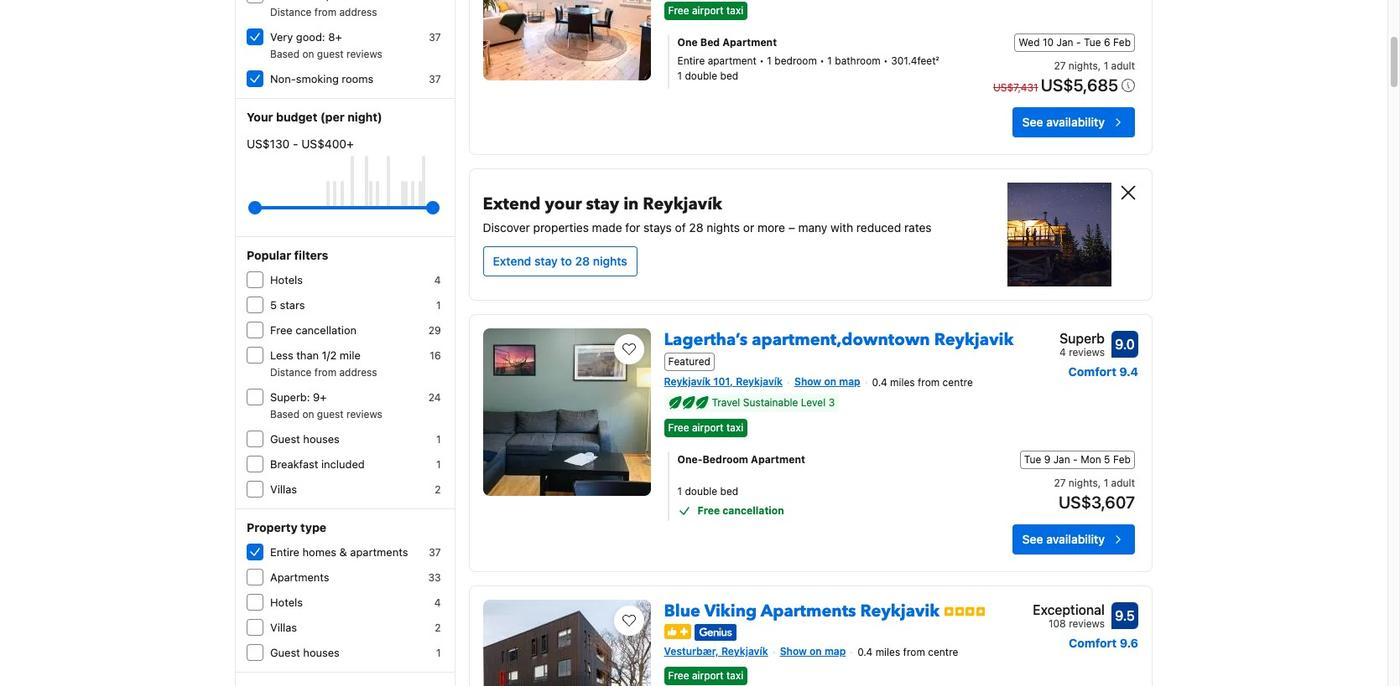 Task type: vqa. For each thing, say whether or not it's contained in the screenshot.


Task type: describe. For each thing, give the bounding box(es) containing it.
2 distance from address from the top
[[270, 367, 377, 379]]

type
[[300, 521, 326, 535]]

2 distance from the top
[[270, 367, 312, 379]]

guest for 9+
[[317, 409, 344, 421]]

1 vertical spatial entire
[[270, 546, 299, 559]]

non-smoking rooms
[[270, 72, 373, 86]]

301.4feet²
[[891, 54, 939, 67]]

wed
[[1019, 36, 1040, 49]]

miles for lagertha's apartment,downtown reykjavik
[[890, 376, 915, 389]]

extend for your
[[483, 193, 541, 216]]

less than 1/2 mile
[[270, 349, 361, 362]]

more
[[757, 221, 785, 235]]

6
[[1104, 36, 1110, 49]]

non-
[[270, 72, 296, 86]]

very good: 8+
[[270, 30, 342, 44]]

1 free airport taxi from the top
[[668, 5, 743, 17]]

entire homes & apartments
[[270, 546, 408, 559]]

0.4 for blue viking apartments reykjavik
[[858, 647, 873, 659]]

made
[[592, 221, 622, 235]]

&
[[339, 546, 347, 559]]

(per
[[320, 110, 345, 124]]

superb
[[1060, 332, 1105, 347]]

blue viking apartments reykjavik
[[664, 601, 940, 623]]

us$7,431
[[993, 82, 1038, 94]]

your
[[545, 193, 582, 216]]

scored 9.5 element
[[1111, 603, 1138, 630]]

1 taxi from the top
[[726, 5, 743, 17]]

bedroom
[[774, 54, 817, 67]]

popular
[[247, 248, 291, 263]]

reykjavík down featured
[[664, 376, 711, 388]]

us$5,685
[[1041, 76, 1118, 95]]

1 airport from the top
[[692, 5, 724, 17]]

3
[[828, 396, 835, 409]]

superb 4 reviews
[[1059, 332, 1105, 359]]

this property is part of our preferred plus programme. it is committed to providing outstanding service and excellent value. it will pay us a higher commission if you make a booking. image
[[664, 625, 691, 640]]

1/2
[[322, 349, 337, 362]]

based on guest reviews for 9+
[[270, 409, 382, 421]]

extend stay to 28 nights
[[493, 255, 627, 269]]

9+
[[313, 391, 327, 404]]

2 houses from the top
[[303, 647, 340, 660]]

29
[[428, 325, 441, 337]]

stays
[[643, 221, 672, 235]]

superb: 9+
[[270, 391, 327, 404]]

free up one-
[[668, 422, 689, 434]]

1 horizontal spatial free cancellation
[[698, 505, 784, 518]]

9.4
[[1119, 365, 1138, 380]]

centre for blue viking apartments reykjavik
[[928, 647, 958, 659]]

1 hotels from the top
[[270, 273, 303, 287]]

many
[[798, 221, 827, 235]]

108
[[1049, 618, 1066, 631]]

2 hotels from the top
[[270, 596, 303, 610]]

1 • from the left
[[759, 54, 764, 67]]

one bed apartment entire apartment • 1 bedroom • 1 bathroom • 301.4feet² 1 double bed
[[677, 36, 939, 82]]

double inside one bed apartment entire apartment • 1 bedroom • 1 bathroom • 301.4feet² 1 double bed
[[685, 69, 717, 82]]

24
[[428, 392, 441, 404]]

1 guest from the top
[[270, 433, 300, 446]]

5 stars
[[270, 299, 305, 312]]

one
[[677, 36, 698, 49]]

breakfast
[[270, 458, 318, 471]]

travel sustainable level 3
[[712, 396, 835, 409]]

bed inside one bed apartment entire apartment • 1 bedroom • 1 bathroom • 301.4feet² 1 double bed
[[720, 69, 738, 82]]

reduced
[[856, 221, 901, 235]]

free down vesturbær,
[[668, 671, 689, 683]]

bed
[[700, 36, 720, 49]]

0 vertical spatial 4
[[434, 274, 441, 287]]

show on map for blue viking apartments reykjavik
[[780, 646, 846, 659]]

properties
[[533, 221, 589, 235]]

1 inside 27 nights , 1 adult us$3,607
[[1104, 477, 1108, 490]]

2 • from the left
[[820, 54, 825, 67]]

popular filters
[[247, 248, 328, 263]]

, for 27 nights , 1 adult us$3,607
[[1098, 477, 1101, 490]]

apartment
[[708, 54, 757, 67]]

on up 3 in the bottom of the page
[[824, 376, 836, 388]]

reviews up included
[[346, 409, 382, 421]]

or
[[743, 221, 754, 235]]

1 vertical spatial -
[[293, 137, 298, 151]]

0 vertical spatial 5
[[270, 299, 277, 312]]

jan for 10
[[1056, 36, 1073, 49]]

2 2 from the top
[[435, 622, 441, 635]]

adult for 27 nights , 1 adult us$3,607
[[1111, 477, 1135, 490]]

exceptional element
[[1033, 601, 1105, 621]]

see for wed
[[1022, 115, 1043, 130]]

27 for 27 nights , 1 adult us$3,607
[[1054, 477, 1066, 490]]

see availability link for mon
[[1012, 525, 1135, 555]]

with
[[831, 221, 853, 235]]

filters
[[294, 248, 328, 263]]

us$130 - us$400+
[[247, 137, 354, 151]]

8+
[[328, 30, 342, 44]]

1 distance from address from the top
[[270, 6, 377, 18]]

–
[[788, 221, 795, 235]]

this property is part of our preferred plus programme. it is committed to providing outstanding service and excellent value. it will pay us a higher commission if you make a booking. image
[[664, 625, 691, 640]]

extend your stay in reykjavík discover properties made for stays of 28 nights or more – many with reduced rates
[[483, 193, 932, 235]]

mon
[[1081, 454, 1101, 466]]

37 for non-smoking rooms
[[429, 73, 441, 86]]

9.0
[[1115, 338, 1135, 353]]

extend stay to 28 nights button
[[483, 247, 637, 277]]

stay inside extend your stay in reykjavík discover properties made for stays of 28 nights or more – many with reduced rates
[[586, 193, 619, 216]]

comfort 9.6
[[1069, 637, 1138, 651]]

blue viking apartments reykjavik link
[[664, 594, 940, 623]]

reviews up 'rooms'
[[346, 48, 382, 60]]

discover
[[483, 221, 530, 235]]

vesturbær, reykjavík
[[664, 646, 768, 659]]

good:
[[296, 30, 325, 44]]

mile
[[340, 349, 361, 362]]

free down 1 double bed
[[698, 505, 720, 518]]

map for blue viking apartments reykjavik
[[824, 646, 846, 659]]

0 horizontal spatial tue
[[1024, 454, 1041, 466]]

1 2 from the top
[[435, 484, 441, 497]]

nights up us$5,685
[[1069, 60, 1098, 73]]

nights inside 27 nights , 1 adult us$3,607
[[1069, 477, 1098, 490]]

1 double bed
[[677, 486, 738, 498]]

reykjavík up sustainable
[[736, 376, 783, 388]]

nights inside extend your stay in reykjavík discover properties made for stays of 28 nights or more – many with reduced rates
[[707, 221, 740, 235]]

availability for tue
[[1046, 115, 1105, 130]]

1 vertical spatial reykjavik
[[860, 601, 940, 623]]

blue viking apartments reykjavik image
[[483, 601, 651, 687]]

1 distance from the top
[[270, 6, 312, 18]]

one-bedroom apartment
[[677, 454, 805, 466]]

on down blue viking apartments reykjavik
[[810, 646, 822, 659]]

on down very good: 8+
[[302, 48, 314, 60]]



Task type: locate. For each thing, give the bounding box(es) containing it.
apartments
[[350, 546, 408, 559]]

2 vertical spatial 37
[[429, 547, 441, 559]]

see availability down us$3,607
[[1022, 533, 1105, 547]]

reykjavík up of
[[643, 193, 722, 216]]

adult
[[1111, 60, 1135, 73], [1111, 477, 1135, 490]]

feb for tue 9 jan - mon 5 feb
[[1113, 454, 1131, 466]]

3 taxi from the top
[[726, 671, 743, 683]]

see down us$7,431
[[1022, 115, 1043, 130]]

0 vertical spatial miles
[[890, 376, 915, 389]]

1 horizontal spatial 5
[[1104, 454, 1110, 466]]

2 double from the top
[[685, 486, 717, 498]]

0 vertical spatial 0.4 miles from centre
[[872, 376, 973, 389]]

1 horizontal spatial stay
[[586, 193, 619, 216]]

1 horizontal spatial 28
[[689, 221, 703, 235]]

extend inside button
[[493, 255, 531, 269]]

availability for mon
[[1046, 533, 1105, 547]]

- for one-bedroom apartment
[[1073, 454, 1078, 466]]

0 vertical spatial 2
[[435, 484, 441, 497]]

reviews inside the superb 4 reviews
[[1069, 347, 1105, 359]]

2 guest from the top
[[270, 647, 300, 660]]

0 vertical spatial double
[[685, 69, 717, 82]]

free up less
[[270, 324, 293, 337]]

0 vertical spatial see availability link
[[1012, 108, 1135, 138]]

2
[[435, 484, 441, 497], [435, 622, 441, 635]]

based for very
[[270, 48, 299, 60]]

adult up us$3,607
[[1111, 477, 1135, 490]]

0 horizontal spatial cancellation
[[296, 324, 357, 337]]

37 for very good: 8+
[[429, 31, 441, 44]]

- for one bed apartment
[[1076, 36, 1081, 49]]

taxi down vesturbær, reykjavík
[[726, 671, 743, 683]]

0 vertical spatial adult
[[1111, 60, 1135, 73]]

2 free airport taxi from the top
[[668, 422, 743, 434]]

37
[[429, 31, 441, 44], [429, 73, 441, 86], [429, 547, 441, 559]]

one-bedroom apartment link
[[677, 453, 961, 468]]

nights inside extend stay to 28 nights button
[[593, 255, 627, 269]]

1 vertical spatial airport
[[692, 422, 724, 434]]

one bed apartment link
[[677, 36, 961, 51]]

0 vertical spatial address
[[339, 6, 377, 18]]

airport for blue viking apartments reykjavik
[[692, 671, 724, 683]]

superb element
[[1059, 329, 1105, 349]]

free cancellation down 1 double bed
[[698, 505, 784, 518]]

0 vertical spatial hotels
[[270, 273, 303, 287]]

free airport taxi for lagertha's apartment,downtown reykjavik
[[668, 422, 743, 434]]

guest
[[317, 48, 344, 60], [317, 409, 344, 421]]

see for tue
[[1022, 533, 1043, 547]]

0 vertical spatial jan
[[1056, 36, 1073, 49]]

0 horizontal spatial entire
[[270, 546, 299, 559]]

4 left 9.0
[[1059, 347, 1066, 359]]

lagertha's apartment,downtown reykjavik image
[[483, 329, 651, 497]]

superb:
[[270, 391, 310, 404]]

based on guest reviews down "8+"
[[270, 48, 382, 60]]

travel
[[712, 396, 740, 409]]

10
[[1043, 36, 1054, 49]]

reykjavík inside extend your stay in reykjavík discover properties made for stays of 28 nights or more – many with reduced rates
[[643, 193, 722, 216]]

property
[[247, 521, 298, 535]]

2 see availability link from the top
[[1012, 525, 1135, 555]]

0 vertical spatial houses
[[303, 433, 340, 446]]

2 guest houses from the top
[[270, 647, 340, 660]]

27 inside 27 nights , 1 adult us$3,607
[[1054, 477, 1066, 490]]

exceptional 108 reviews
[[1033, 603, 1105, 631]]

address down mile
[[339, 367, 377, 379]]

bed down apartment
[[720, 69, 738, 82]]

2 27 from the top
[[1054, 477, 1066, 490]]

2 vertical spatial taxi
[[726, 671, 743, 683]]

less
[[270, 349, 293, 362]]

bed down 'bedroom'
[[720, 486, 738, 498]]

0 vertical spatial guest houses
[[270, 433, 340, 446]]

0 vertical spatial comfort
[[1068, 365, 1116, 380]]

double down one-
[[685, 486, 717, 498]]

37 for entire homes & apartments
[[429, 547, 441, 559]]

2 vertical spatial 4
[[434, 597, 441, 610]]

feb right mon
[[1113, 454, 1131, 466]]

1 vertical spatial extend
[[493, 255, 531, 269]]

4
[[434, 274, 441, 287], [1059, 347, 1066, 359], [434, 597, 441, 610]]

- down budget
[[293, 137, 298, 151]]

1 27 from the top
[[1054, 60, 1066, 73]]

1 vertical spatial jan
[[1053, 454, 1070, 466]]

hotels down homes
[[270, 596, 303, 610]]

- left mon
[[1073, 454, 1078, 466]]

1 vertical spatial 27
[[1054, 477, 1066, 490]]

free airport taxi down travel
[[668, 422, 743, 434]]

1 feb from the top
[[1113, 36, 1131, 49]]

2 feb from the top
[[1113, 454, 1131, 466]]

based for superb:
[[270, 409, 299, 421]]

1 vertical spatial stay
[[534, 255, 558, 269]]

for
[[625, 221, 640, 235]]

extend down discover
[[493, 255, 531, 269]]

free airport taxi for blue viking apartments reykjavik
[[668, 671, 743, 683]]

0 horizontal spatial •
[[759, 54, 764, 67]]

guest down "8+"
[[317, 48, 344, 60]]

1 vertical spatial apartments
[[761, 601, 856, 623]]

apartments right "viking"
[[761, 601, 856, 623]]

based down superb: in the left of the page
[[270, 409, 299, 421]]

4 inside the superb 4 reviews
[[1059, 347, 1066, 359]]

,
[[1098, 60, 1101, 73], [1098, 477, 1101, 490]]

map for lagertha's apartment,downtown reykjavik
[[839, 376, 860, 388]]

apartment for bedroom
[[751, 454, 805, 466]]

on
[[302, 48, 314, 60], [824, 376, 836, 388], [302, 409, 314, 421], [810, 646, 822, 659]]

centre for lagertha's apartment,downtown reykjavik
[[942, 376, 973, 389]]

0 horizontal spatial apartments
[[270, 571, 329, 585]]

1 vertical spatial tue
[[1024, 454, 1041, 466]]

reykjavík
[[643, 193, 722, 216], [664, 376, 711, 388], [736, 376, 783, 388], [721, 646, 768, 659]]

address up "8+"
[[339, 6, 377, 18]]

28 inside extend your stay in reykjavík discover properties made for stays of 28 nights or more – many with reduced rates
[[689, 221, 703, 235]]

2 37 from the top
[[429, 73, 441, 86]]

see availability link
[[1012, 108, 1135, 138], [1012, 525, 1135, 555]]

see availability for 10
[[1022, 115, 1105, 130]]

extend up discover
[[483, 193, 541, 216]]

feb right 6
[[1113, 36, 1131, 49]]

0.4 down lagertha's apartment,downtown reykjavik featured
[[872, 376, 887, 389]]

1 horizontal spatial entire
[[677, 54, 705, 67]]

0 vertical spatial show
[[794, 376, 821, 388]]

1 based from the top
[[270, 48, 299, 60]]

us$3,607
[[1059, 493, 1135, 512]]

taxi up apartment
[[726, 5, 743, 17]]

1 vertical spatial see
[[1022, 533, 1043, 547]]

1 vertical spatial 0.4 miles from centre
[[858, 647, 958, 659]]

0 vertical spatial ,
[[1098, 60, 1101, 73]]

1 vertical spatial cancellation
[[722, 505, 784, 518]]

27 for 27 nights , 1 adult
[[1054, 60, 1066, 73]]

0 vertical spatial cancellation
[[296, 324, 357, 337]]

0 vertical spatial 37
[[429, 31, 441, 44]]

airport
[[692, 5, 724, 17], [692, 422, 724, 434], [692, 671, 724, 683]]

see availability down us$5,685
[[1022, 115, 1105, 130]]

apartments down homes
[[270, 571, 329, 585]]

0 vertical spatial distance
[[270, 6, 312, 18]]

miles for blue viking apartments reykjavik
[[875, 647, 900, 659]]

based on guest reviews down 9+
[[270, 409, 382, 421]]

1 vertical spatial guest houses
[[270, 647, 340, 660]]

0 horizontal spatial free cancellation
[[270, 324, 357, 337]]

comfort down exceptional 108 reviews
[[1069, 637, 1117, 651]]

, inside 27 nights , 1 adult us$3,607
[[1098, 477, 1101, 490]]

extend for stay
[[493, 255, 531, 269]]

genius discounts available at this property. image
[[694, 625, 736, 642], [694, 625, 736, 642]]

group
[[255, 195, 432, 221]]

0 vertical spatial see availability
[[1022, 115, 1105, 130]]

1 vertical spatial free airport taxi
[[668, 422, 743, 434]]

entire down property type
[[270, 546, 299, 559]]

5 left stars
[[270, 299, 277, 312]]

3 free airport taxi from the top
[[668, 671, 743, 683]]

property type
[[247, 521, 326, 535]]

27 down tue 9 jan - mon 5 feb
[[1054, 477, 1066, 490]]

2 vertical spatial free airport taxi
[[668, 671, 743, 683]]

airport down vesturbær, reykjavík
[[692, 671, 724, 683]]

1 vertical spatial availability
[[1046, 533, 1105, 547]]

2 see availability from the top
[[1022, 533, 1105, 547]]

us$130
[[247, 137, 290, 151]]

jan for 9
[[1053, 454, 1070, 466]]

based on guest reviews for good:
[[270, 48, 382, 60]]

1 vertical spatial comfort
[[1069, 637, 1117, 651]]

reykjavik inside lagertha's apartment,downtown reykjavik featured
[[934, 329, 1014, 352]]

cancellation down 1 double bed
[[722, 505, 784, 518]]

• down one bed apartment link
[[820, 54, 825, 67]]

1 vertical spatial 0.4
[[858, 647, 873, 659]]

jan right 10
[[1056, 36, 1073, 49]]

sustainable
[[743, 396, 798, 409]]

27 up us$5,685
[[1054, 60, 1066, 73]]

0 vertical spatial villas
[[270, 483, 297, 497]]

0 vertical spatial 27
[[1054, 60, 1066, 73]]

reviews up comfort 9.4
[[1069, 347, 1105, 359]]

0 vertical spatial feb
[[1113, 36, 1131, 49]]

free airport taxi up bed
[[668, 5, 743, 17]]

apartments
[[270, 571, 329, 585], [761, 601, 856, 623]]

show on map for lagertha's apartment,downtown reykjavik
[[794, 376, 860, 388]]

map down blue viking apartments reykjavik
[[824, 646, 846, 659]]

comfort down the superb 4 reviews
[[1068, 365, 1116, 380]]

• right apartment
[[759, 54, 764, 67]]

entire
[[677, 54, 705, 67], [270, 546, 299, 559]]

comfort for lagertha's apartment,downtown reykjavik
[[1068, 365, 1116, 380]]

to
[[561, 255, 572, 269]]

entire inside one bed apartment entire apartment • 1 bedroom • 1 bathroom • 301.4feet² 1 double bed
[[677, 54, 705, 67]]

show for blue viking apartments reykjavik
[[780, 646, 807, 659]]

see availability link down us$5,685
[[1012, 108, 1135, 138]]

stay inside extend stay to 28 nights button
[[534, 255, 558, 269]]

1 vertical spatial adult
[[1111, 477, 1135, 490]]

entire down one
[[677, 54, 705, 67]]

extend inside extend your stay in reykjavík discover properties made for stays of 28 nights or more – many with reduced rates
[[483, 193, 541, 216]]

apartment
[[722, 36, 777, 49], [751, 454, 805, 466]]

0 vertical spatial tue
[[1084, 36, 1101, 49]]

based
[[270, 48, 299, 60], [270, 409, 299, 421]]

free airport taxi down vesturbær, reykjavík
[[668, 671, 743, 683]]

tue
[[1084, 36, 1101, 49], [1024, 454, 1041, 466]]

0.4 miles from centre for lagertha's apartment,downtown reykjavik
[[872, 376, 973, 389]]

1 adult from the top
[[1111, 60, 1135, 73]]

5 right mon
[[1104, 454, 1110, 466]]

1 double from the top
[[685, 69, 717, 82]]

2 based from the top
[[270, 409, 299, 421]]

blue
[[664, 601, 700, 623]]

2 vertical spatial airport
[[692, 671, 724, 683]]

map down lagertha's apartment,downtown reykjavik featured
[[839, 376, 860, 388]]

see up exceptional
[[1022, 533, 1043, 547]]

very
[[270, 30, 293, 44]]

feb
[[1113, 36, 1131, 49], [1113, 454, 1131, 466]]

, for 27 nights , 1 adult
[[1098, 60, 1101, 73]]

tue left the 9
[[1024, 454, 1041, 466]]

comfort
[[1068, 365, 1116, 380], [1069, 637, 1117, 651]]

villas
[[270, 483, 297, 497], [270, 622, 297, 635]]

9.5
[[1115, 609, 1135, 624]]

hotels
[[270, 273, 303, 287], [270, 596, 303, 610]]

1 address from the top
[[339, 6, 377, 18]]

your
[[247, 110, 273, 124]]

breakfast included
[[270, 458, 365, 471]]

rates
[[904, 221, 932, 235]]

availability down us$5,685
[[1046, 115, 1105, 130]]

4 up 29
[[434, 274, 441, 287]]

stay up made
[[586, 193, 619, 216]]

apartment for bed
[[722, 36, 777, 49]]

reykjavík 101, reykjavík
[[664, 376, 783, 388]]

cancellation up "1/2"
[[296, 324, 357, 337]]

taxi down travel
[[726, 422, 743, 434]]

us$400+
[[301, 137, 354, 151]]

of
[[675, 221, 686, 235]]

1 vertical spatial apartment
[[751, 454, 805, 466]]

2 , from the top
[[1098, 477, 1101, 490]]

5
[[270, 299, 277, 312], [1104, 454, 1110, 466]]

address
[[339, 6, 377, 18], [339, 367, 377, 379]]

apartment right 'bedroom'
[[751, 454, 805, 466]]

0 vertical spatial see
[[1022, 115, 1043, 130]]

show up level
[[794, 376, 821, 388]]

2 villas from the top
[[270, 622, 297, 635]]

9.6
[[1120, 637, 1138, 651]]

• right the bathroom
[[883, 54, 888, 67]]

0 vertical spatial based
[[270, 48, 299, 60]]

2 adult from the top
[[1111, 477, 1135, 490]]

distance up very on the top
[[270, 6, 312, 18]]

1 see from the top
[[1022, 115, 1043, 130]]

1 vertical spatial miles
[[875, 647, 900, 659]]

scored 9.0 element
[[1111, 332, 1138, 359]]

stay
[[586, 193, 619, 216], [534, 255, 558, 269]]

1 vertical spatial show on map
[[780, 646, 846, 659]]

distance down less
[[270, 367, 312, 379]]

2 based on guest reviews from the top
[[270, 409, 382, 421]]

1 vertical spatial distance
[[270, 367, 312, 379]]

night)
[[347, 110, 382, 124]]

in
[[623, 193, 639, 216]]

1 vertical spatial free cancellation
[[698, 505, 784, 518]]

apartment up apartment
[[722, 36, 777, 49]]

- up 27 nights , 1 adult
[[1076, 36, 1081, 49]]

1 vertical spatial see availability link
[[1012, 525, 1135, 555]]

taxi
[[726, 5, 743, 17], [726, 422, 743, 434], [726, 671, 743, 683]]

0 vertical spatial centre
[[942, 376, 973, 389]]

free cancellation up less than 1/2 mile
[[270, 324, 357, 337]]

one-
[[677, 454, 703, 466]]

0 vertical spatial guest
[[317, 48, 344, 60]]

1 vertical spatial 28
[[575, 255, 590, 269]]

tue 9 jan - mon 5 feb
[[1024, 454, 1131, 466]]

1 vertical spatial 2
[[435, 622, 441, 635]]

1 vertical spatial 37
[[429, 73, 441, 86]]

3 airport from the top
[[692, 671, 724, 683]]

nights up us$3,607
[[1069, 477, 1098, 490]]

airport down travel
[[692, 422, 724, 434]]

show for lagertha's apartment,downtown reykjavik
[[794, 376, 821, 388]]

1 villas from the top
[[270, 483, 297, 497]]

nights left or
[[707, 221, 740, 235]]

0 vertical spatial guest
[[270, 433, 300, 446]]

apartment,downtown
[[752, 329, 930, 352]]

guest for good:
[[317, 48, 344, 60]]

2 bed from the top
[[720, 486, 738, 498]]

1 vertical spatial guest
[[317, 409, 344, 421]]

2 guest from the top
[[317, 409, 344, 421]]

27 nights , 1 adult us$3,607
[[1054, 477, 1135, 512]]

budget
[[276, 110, 317, 124]]

bathroom
[[835, 54, 881, 67]]

0 vertical spatial stay
[[586, 193, 619, 216]]

0.4 miles from centre for blue viking apartments reykjavik
[[858, 647, 958, 659]]

0 vertical spatial free cancellation
[[270, 324, 357, 337]]

1 vertical spatial taxi
[[726, 422, 743, 434]]

0.4 for lagertha's apartment,downtown reykjavik
[[872, 376, 887, 389]]

0 vertical spatial 0.4
[[872, 376, 887, 389]]

extend
[[483, 193, 541, 216], [493, 255, 531, 269]]

-
[[1076, 36, 1081, 49], [293, 137, 298, 151], [1073, 454, 1078, 466]]

rooms
[[342, 72, 373, 86]]

0 vertical spatial reykjavik
[[934, 329, 1014, 352]]

see availability link for tue
[[1012, 108, 1135, 138]]

0 horizontal spatial 5
[[270, 299, 277, 312]]

lagertha's
[[664, 329, 748, 352]]

adult for 27 nights , 1 adult
[[1111, 60, 1135, 73]]

your budget (per night)
[[247, 110, 382, 124]]

on down superb: 9+
[[302, 409, 314, 421]]

double down bed
[[685, 69, 717, 82]]

1 vertical spatial feb
[[1113, 454, 1131, 466]]

included
[[321, 458, 365, 471]]

see availability link down us$3,607
[[1012, 525, 1135, 555]]

, up us$5,685
[[1098, 60, 1101, 73]]

availability down us$3,607
[[1046, 533, 1105, 547]]

distance
[[270, 6, 312, 18], [270, 367, 312, 379]]

homes
[[302, 546, 336, 559]]

1 vertical spatial double
[[685, 486, 717, 498]]

based down very on the top
[[270, 48, 299, 60]]

taxi for blue viking apartments reykjavik
[[726, 671, 743, 683]]

show on map up 3 in the bottom of the page
[[794, 376, 860, 388]]

1 bed from the top
[[720, 69, 738, 82]]

show
[[794, 376, 821, 388], [780, 646, 807, 659]]

2 airport from the top
[[692, 422, 724, 434]]

featured
[[668, 355, 710, 368]]

2 vertical spatial -
[[1073, 454, 1078, 466]]

houses
[[303, 433, 340, 446], [303, 647, 340, 660]]

2 address from the top
[[339, 367, 377, 379]]

see availability for 9
[[1022, 533, 1105, 547]]

1 vertical spatial bed
[[720, 486, 738, 498]]

reykjavík down "viking"
[[721, 646, 768, 659]]

0 horizontal spatial 28
[[575, 255, 590, 269]]

1 vertical spatial guest
[[270, 647, 300, 660]]

2 see from the top
[[1022, 533, 1043, 547]]

taxi for lagertha's apartment,downtown reykjavik
[[726, 422, 743, 434]]

exceptional
[[1033, 603, 1105, 618]]

stars
[[280, 299, 305, 312]]

3 37 from the top
[[429, 547, 441, 559]]

0 vertical spatial airport
[[692, 5, 724, 17]]

16
[[430, 350, 441, 362]]

guest down 9+
[[317, 409, 344, 421]]

0.4
[[872, 376, 887, 389], [858, 647, 873, 659]]

1 , from the top
[[1098, 60, 1101, 73]]

2 taxi from the top
[[726, 422, 743, 434]]

0 vertical spatial entire
[[677, 54, 705, 67]]

1 horizontal spatial tue
[[1084, 36, 1101, 49]]

28 inside button
[[575, 255, 590, 269]]

adult up us$5,685
[[1111, 60, 1135, 73]]

airport up bed
[[692, 5, 724, 17]]

distance from address up "8+"
[[270, 6, 377, 18]]

0.4 down blue viking apartments reykjavik
[[858, 647, 873, 659]]

28 right to
[[575, 255, 590, 269]]

0 vertical spatial based on guest reviews
[[270, 48, 382, 60]]

tue left 6
[[1084, 36, 1101, 49]]

stay left to
[[534, 255, 558, 269]]

comfort for blue viking apartments reykjavik
[[1069, 637, 1117, 651]]

3 • from the left
[[883, 54, 888, 67]]

1 houses from the top
[[303, 433, 340, 446]]

reviews up the comfort 9.6
[[1069, 618, 1105, 631]]

0 vertical spatial taxi
[[726, 5, 743, 17]]

1 availability from the top
[[1046, 115, 1105, 130]]

feb for wed 10 jan - tue 6 feb
[[1113, 36, 1131, 49]]

0 vertical spatial availability
[[1046, 115, 1105, 130]]

2 availability from the top
[[1046, 533, 1105, 547]]

101,
[[713, 376, 733, 388]]

free up one
[[668, 5, 689, 17]]

1 vertical spatial see availability
[[1022, 533, 1105, 547]]

0 vertical spatial extend
[[483, 193, 541, 216]]

than
[[296, 349, 319, 362]]

0 vertical spatial apartments
[[270, 571, 329, 585]]

jan right the 9
[[1053, 454, 1070, 466]]

reviews inside exceptional 108 reviews
[[1069, 618, 1105, 631]]

apartment inside one bed apartment entire apartment • 1 bedroom • 1 bathroom • 301.4feet² 1 double bed
[[722, 36, 777, 49]]

0 vertical spatial apartment
[[722, 36, 777, 49]]

hotels down popular filters
[[270, 273, 303, 287]]

based on guest reviews
[[270, 48, 382, 60], [270, 409, 382, 421]]

distance from address down "1/2"
[[270, 367, 377, 379]]

reykjavik
[[934, 329, 1014, 352], [860, 601, 940, 623]]

comfort 9.4
[[1068, 365, 1138, 380]]

0 vertical spatial distance from address
[[270, 6, 377, 18]]

adult inside 27 nights , 1 adult us$3,607
[[1111, 477, 1135, 490]]

0 vertical spatial show on map
[[794, 376, 860, 388]]

1 guest from the top
[[317, 48, 344, 60]]

1 vertical spatial based
[[270, 409, 299, 421]]

a photo of a couple stood in front of a cabin in a forest at night image
[[1007, 183, 1111, 287]]

1 37 from the top
[[429, 31, 441, 44]]

1 see availability link from the top
[[1012, 108, 1135, 138]]

1 see availability from the top
[[1022, 115, 1105, 130]]

airport for lagertha's apartment,downtown reykjavik
[[692, 422, 724, 434]]

2 horizontal spatial •
[[883, 54, 888, 67]]

0 vertical spatial free airport taxi
[[668, 5, 743, 17]]

, up us$3,607
[[1098, 477, 1101, 490]]

1 guest houses from the top
[[270, 433, 340, 446]]

1 vertical spatial 5
[[1104, 454, 1110, 466]]

1 based on guest reviews from the top
[[270, 48, 382, 60]]



